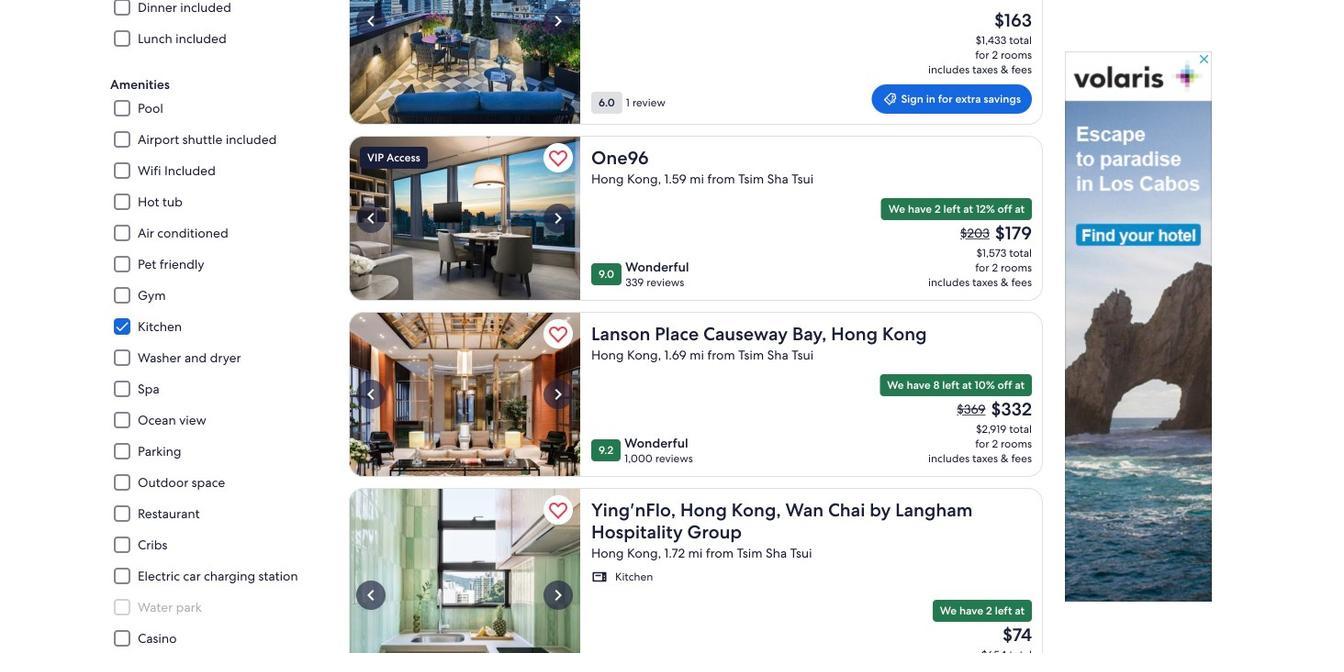 Task type: vqa. For each thing, say whether or not it's contained in the screenshot.
Show previous image for One96
yes



Task type: locate. For each thing, give the bounding box(es) containing it.
show next image for ying'nflo, hong kong, wan chai by langham hospitality group image
[[547, 585, 569, 607]]

show previous image for one96 image
[[360, 208, 382, 230]]

show previous image for v causeway bay image
[[360, 10, 382, 32]]

show next image for v causeway bay image
[[547, 10, 569, 32]]

show next image for one96 image
[[547, 208, 569, 230]]

private kitchen image
[[349, 488, 580, 654]]

small image
[[591, 569, 608, 586]]

interior image
[[349, 312, 580, 477]]

show next image for lanson place causeway bay, hong kong image
[[547, 384, 569, 406]]

garden image
[[349, 0, 580, 125]]

leading image
[[883, 92, 897, 107]]

show previous image for lanson place causeway bay, hong kong image
[[360, 384, 382, 406]]



Task type: describe. For each thing, give the bounding box(es) containing it.
city view image
[[349, 136, 580, 301]]

show previous image for ying'nflo, hong kong, wan chai by langham hospitality group image
[[360, 585, 382, 607]]



